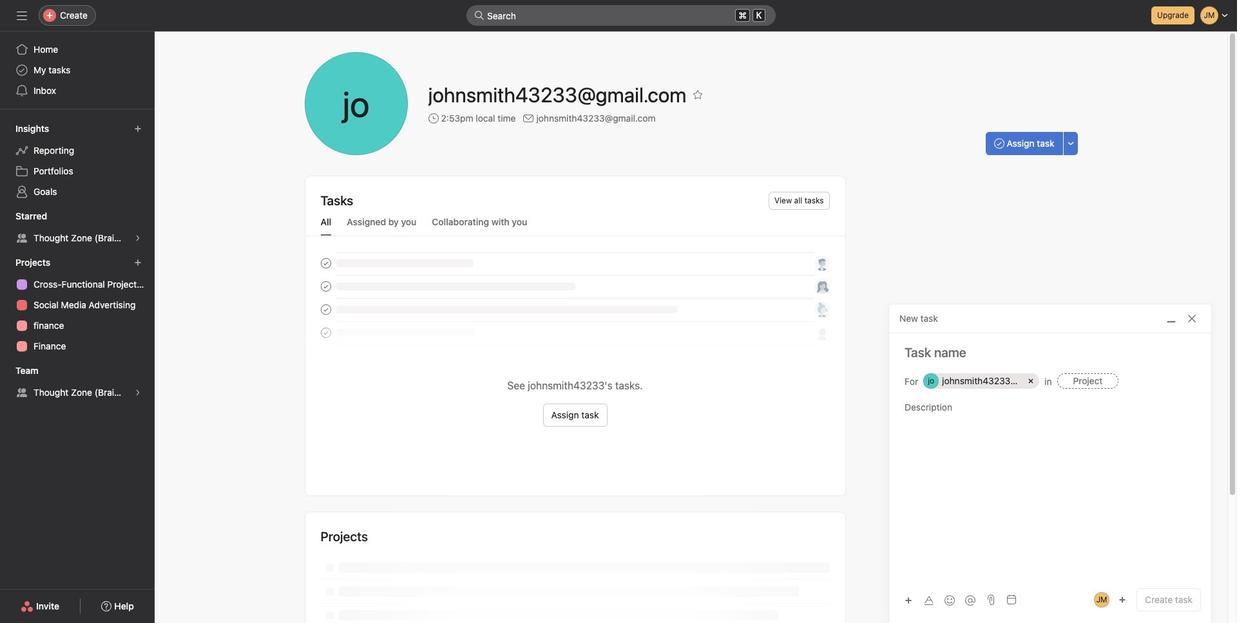 Task type: locate. For each thing, give the bounding box(es) containing it.
tasks tabs tab list
[[305, 215, 845, 236]]

minimize image
[[1166, 314, 1176, 324]]

see details, thought zone (brainstorm space) image
[[134, 235, 142, 242]]

teams element
[[0, 360, 155, 406]]

emoji image
[[945, 596, 955, 606]]

None field
[[466, 5, 776, 26]]

prominent image
[[474, 10, 484, 21]]

global element
[[0, 32, 155, 109]]

toolbar
[[899, 591, 982, 610]]

new project or portfolio image
[[134, 259, 142, 267]]

add to starred image
[[693, 90, 703, 100]]

dialog
[[889, 305, 1211, 624]]

starred element
[[0, 205, 155, 251]]

see details, thought zone (brainstorm space) image
[[134, 389, 142, 397]]

Search tasks, projects, and more text field
[[466, 5, 776, 26]]

select due date image
[[1006, 595, 1017, 606]]



Task type: vqa. For each thing, say whether or not it's contained in the screenshot.
Select Due Date icon
yes



Task type: describe. For each thing, give the bounding box(es) containing it.
hide sidebar image
[[17, 10, 27, 21]]

insights element
[[0, 117, 155, 205]]

insert an object image
[[905, 597, 912, 605]]

more options image
[[1067, 140, 1074, 148]]

projects element
[[0, 251, 155, 360]]

formatting image
[[924, 596, 934, 606]]

add or remove collaborators from this task image
[[1119, 597, 1126, 604]]

new insights image
[[134, 125, 142, 133]]

attach a file or paste an image image
[[986, 595, 996, 606]]

at mention image
[[965, 596, 975, 606]]

Task name text field
[[889, 344, 1211, 362]]

close image
[[1187, 314, 1197, 324]]



